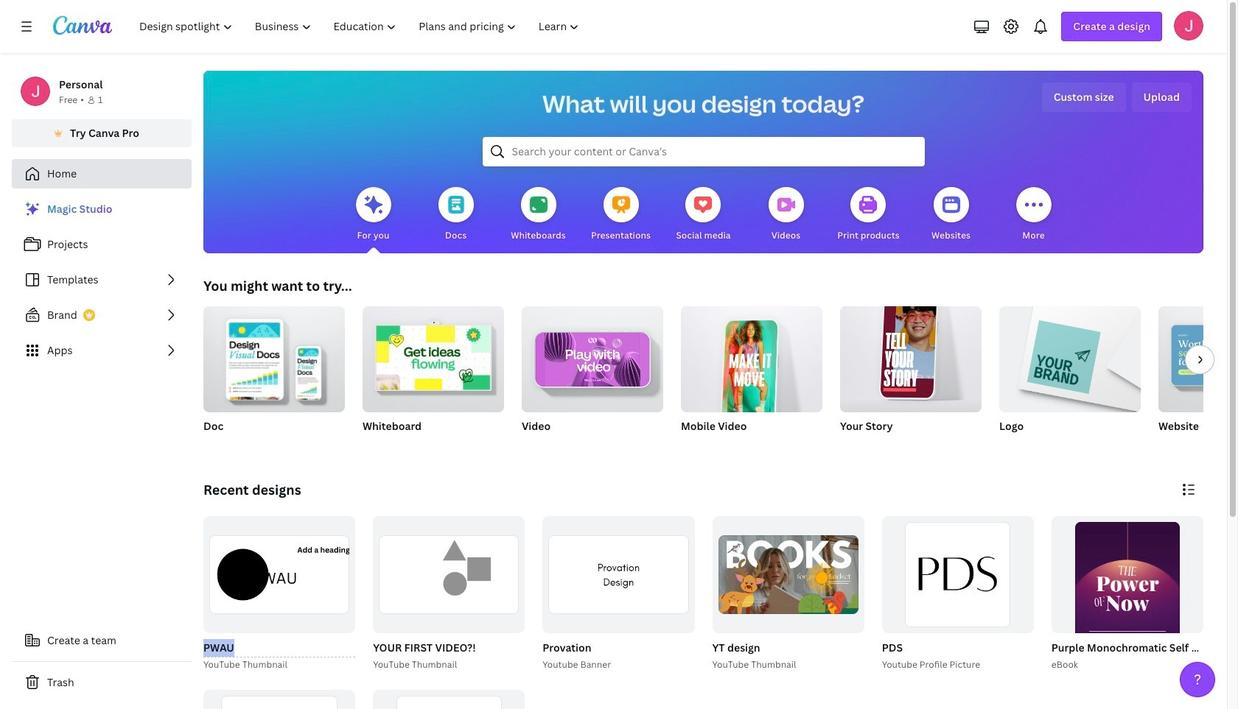 Task type: locate. For each thing, give the bounding box(es) containing it.
None field
[[203, 640, 355, 658]]

top level navigation element
[[130, 12, 592, 41]]

None search field
[[482, 137, 925, 167]]

list
[[12, 195, 192, 366]]

group
[[840, 298, 982, 453], [203, 301, 345, 453], [203, 301, 345, 413], [363, 301, 504, 453], [363, 301, 504, 413], [522, 301, 663, 453], [522, 301, 663, 413], [1000, 301, 1141, 453], [1000, 301, 1141, 413], [681, 307, 823, 453], [681, 307, 823, 421], [1159, 307, 1238, 453], [1159, 307, 1238, 413], [200, 517, 355, 673], [203, 517, 355, 634], [370, 517, 525, 673], [373, 517, 525, 634], [540, 517, 695, 673], [543, 517, 695, 634], [709, 517, 864, 673], [879, 517, 1034, 673], [1049, 517, 1238, 690], [1052, 517, 1204, 690], [203, 690, 355, 710], [373, 690, 525, 710]]



Task type: vqa. For each thing, say whether or not it's contained in the screenshot.
isn't
no



Task type: describe. For each thing, give the bounding box(es) containing it.
Search search field
[[512, 138, 895, 166]]

james peterson image
[[1174, 11, 1204, 41]]



